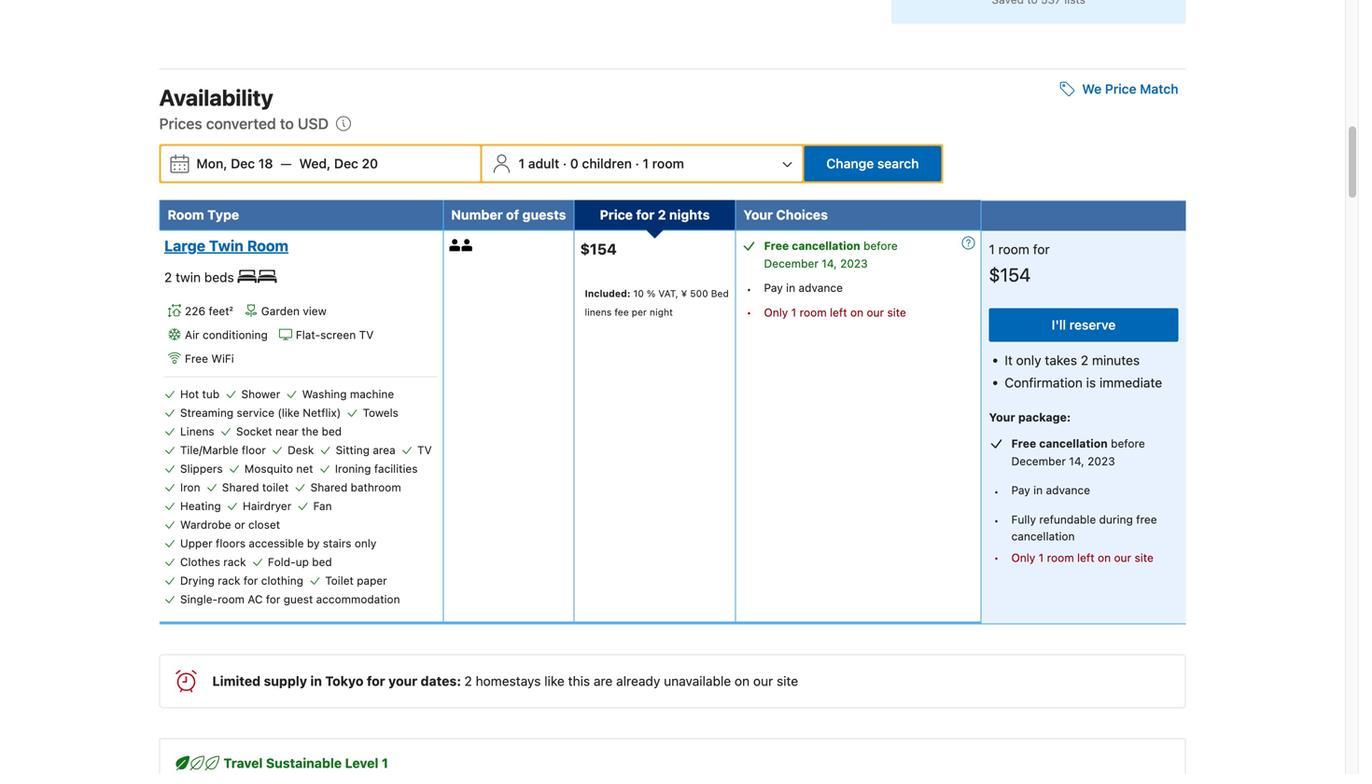 Task type: describe. For each thing, give the bounding box(es) containing it.
ac
[[248, 593, 263, 606]]

2023 for room
[[840, 257, 868, 270]]

0 vertical spatial bed
[[322, 425, 342, 438]]

10
[[633, 288, 644, 299]]

number of guests
[[451, 207, 566, 223]]

free
[[1136, 513, 1157, 526]]

your choices
[[744, 207, 828, 223]]

linens
[[180, 425, 214, 438]]

takes
[[1045, 353, 1077, 368]]

accessible
[[249, 537, 304, 550]]

1 dec from the left
[[231, 156, 255, 171]]

nights
[[669, 207, 710, 223]]

netflix)
[[303, 406, 341, 419]]

iron
[[180, 481, 200, 494]]

upper floors accessible by stairs only
[[180, 537, 376, 550]]

this
[[568, 674, 590, 689]]

number
[[451, 207, 503, 223]]

guest
[[284, 593, 313, 606]]

1 horizontal spatial only 1 room left on our site
[[1011, 551, 1154, 565]]

in for 1
[[786, 282, 795, 295]]

bed
[[711, 288, 729, 299]]

sitting area
[[336, 444, 395, 457]]

wed, dec 20 button
[[292, 147, 386, 181]]

during
[[1099, 513, 1133, 526]]

socket
[[236, 425, 272, 438]]

2 dec from the left
[[334, 156, 358, 171]]

¥
[[681, 288, 687, 299]]

only inside 'it only takes 2 minutes confirmation is immediate'
[[1016, 353, 1041, 368]]

1 vertical spatial site
[[1135, 551, 1154, 565]]

fold-up bed
[[268, 556, 332, 569]]

1 vertical spatial bed
[[312, 556, 332, 569]]

1 horizontal spatial on
[[850, 306, 864, 319]]

before december 14, 2023 for room
[[764, 240, 898, 270]]

0 vertical spatial site
[[887, 306, 906, 319]]

search
[[877, 156, 919, 171]]

0 horizontal spatial only 1 room left on our site
[[764, 306, 906, 319]]

—
[[280, 156, 292, 171]]

large
[[164, 237, 205, 255]]

0 vertical spatial our
[[867, 306, 884, 319]]

mon, dec 18 button
[[189, 147, 280, 181]]

slippers
[[180, 462, 223, 475]]

change
[[826, 156, 874, 171]]

price inside dropdown button
[[1105, 81, 1137, 97]]

1 adult · 0 children · 1 room button
[[484, 146, 800, 182]]

cancellation for room
[[792, 240, 860, 253]]

children
[[582, 156, 632, 171]]

for up "ac"
[[243, 574, 258, 587]]

mosquito
[[244, 462, 293, 475]]

1 vertical spatial tv
[[417, 444, 432, 457]]

service
[[237, 406, 274, 419]]

it only takes 2 minutes confirmation is immediate
[[1005, 353, 1162, 391]]

0 horizontal spatial room
[[168, 207, 204, 223]]

fee
[[615, 306, 629, 318]]

tokyo
[[325, 674, 364, 689]]

1 room for $154
[[989, 242, 1050, 286]]

2 vertical spatial in
[[310, 674, 322, 689]]

before december 14, 2023 for during
[[1011, 437, 1145, 468]]

0 horizontal spatial $154
[[580, 241, 617, 258]]

for left nights
[[636, 207, 655, 223]]

room inside "link"
[[247, 237, 288, 255]]

change search
[[826, 156, 919, 171]]

0 horizontal spatial price
[[600, 207, 633, 223]]

accommodation
[[316, 593, 400, 606]]

advance for room
[[799, 282, 843, 295]]

floors
[[216, 537, 246, 550]]

mon, dec 18 — wed, dec 20
[[196, 156, 378, 171]]

free for fully
[[1011, 437, 1036, 450]]

garden view
[[261, 305, 327, 318]]

fold-
[[268, 556, 296, 569]]

0 vertical spatial only
[[764, 306, 788, 319]]

prices converted to usd
[[159, 115, 329, 133]]

machine
[[350, 388, 394, 401]]

per
[[632, 306, 647, 318]]

14, for room
[[822, 257, 837, 270]]

screen
[[320, 329, 356, 342]]

towels
[[363, 406, 398, 419]]

streaming service (like netflix)
[[180, 406, 341, 419]]

rack for clothes
[[223, 556, 246, 569]]

500
[[690, 288, 708, 299]]

the
[[302, 425, 319, 438]]

free cancellation for 1
[[764, 240, 860, 253]]

226 feet²
[[185, 305, 233, 318]]

price for 2 nights
[[600, 207, 710, 223]]

$154 inside 1 room for $154
[[989, 264, 1031, 286]]

conditioning
[[203, 329, 268, 342]]

heating
[[180, 500, 221, 513]]

ironing facilities
[[335, 462, 418, 475]]

2 · from the left
[[635, 156, 639, 171]]

1 vertical spatial left
[[1077, 551, 1095, 565]]

your
[[388, 674, 417, 689]]

tile/marble floor
[[180, 444, 266, 457]]

net
[[296, 462, 313, 475]]

before for left
[[864, 240, 898, 253]]

before for free
[[1111, 437, 1145, 450]]

pay for fully
[[1011, 484, 1030, 497]]

(like
[[278, 406, 300, 419]]

pay for only
[[764, 282, 783, 295]]

1 vertical spatial our
[[1114, 551, 1131, 565]]

ironing
[[335, 462, 371, 475]]

advance for during
[[1046, 484, 1090, 497]]

your for your choices
[[744, 207, 773, 223]]

homestays
[[476, 674, 541, 689]]

vat,
[[658, 288, 678, 299]]

area
[[373, 444, 395, 457]]

december for refundable
[[1011, 455, 1066, 468]]

0 horizontal spatial our
[[753, 674, 773, 689]]

for left your
[[367, 674, 385, 689]]

wardrobe
[[180, 518, 231, 531]]

garden
[[261, 305, 300, 318]]

socket near the bed
[[236, 425, 342, 438]]

2 inside 'it only takes 2 minutes confirmation is immediate'
[[1081, 353, 1089, 368]]

usd
[[298, 115, 329, 133]]

package:
[[1018, 411, 1071, 424]]

minutes
[[1092, 353, 1140, 368]]

linens
[[585, 306, 612, 318]]

large twin room link
[[164, 237, 432, 255]]

fully refundable during free cancellation
[[1011, 513, 1157, 543]]

change search button
[[804, 146, 941, 182]]

2 vertical spatial site
[[777, 674, 798, 689]]

2 horizontal spatial on
[[1098, 551, 1111, 565]]

occupancy image
[[461, 240, 474, 252]]

your for your package:
[[989, 411, 1015, 424]]

like
[[544, 674, 565, 689]]

occupancy image
[[449, 240, 461, 252]]

prices
[[159, 115, 202, 133]]



Task type: vqa. For each thing, say whether or not it's contained in the screenshot.
home
no



Task type: locate. For each thing, give the bounding box(es) containing it.
cancellation for during
[[1039, 437, 1108, 450]]

%
[[647, 288, 656, 299]]

rack down floors
[[223, 556, 246, 569]]

1 vertical spatial only 1 room left on our site
[[1011, 551, 1154, 565]]

wardrobe or closet
[[180, 518, 280, 531]]

room inside dropdown button
[[652, 156, 684, 171]]

1 vertical spatial room
[[247, 237, 288, 255]]

for inside 1 room for $154
[[1033, 242, 1050, 257]]

only right stairs
[[355, 537, 376, 550]]

1 vertical spatial free cancellation
[[1011, 437, 1108, 450]]

free for only
[[764, 240, 789, 253]]

advance
[[799, 282, 843, 295], [1046, 484, 1090, 497]]

20
[[362, 156, 378, 171]]

more details on meals and payment options image
[[962, 237, 975, 250]]

1 vertical spatial pay
[[1011, 484, 1030, 497]]

0 vertical spatial on
[[850, 306, 864, 319]]

1 vertical spatial free
[[185, 352, 208, 365]]

14, down choices
[[822, 257, 837, 270]]

advance down choices
[[799, 282, 843, 295]]

cancellation inside fully refundable during free cancellation
[[1011, 530, 1075, 543]]

room
[[652, 156, 684, 171], [998, 242, 1030, 257], [800, 306, 827, 319], [1047, 551, 1074, 565], [218, 593, 245, 606]]

0 horizontal spatial left
[[830, 306, 847, 319]]

1 horizontal spatial 2023
[[1088, 455, 1115, 468]]

dec left 18
[[231, 156, 255, 171]]

before down change search button
[[864, 240, 898, 253]]

1 horizontal spatial pay in advance
[[1011, 484, 1090, 497]]

1 horizontal spatial $154
[[989, 264, 1031, 286]]

0 horizontal spatial in
[[310, 674, 322, 689]]

2 shared from the left
[[311, 481, 348, 494]]

2 horizontal spatial site
[[1135, 551, 1154, 565]]

shared toilet
[[222, 481, 289, 494]]

0 horizontal spatial tv
[[359, 329, 374, 342]]

bed down netflix)
[[322, 425, 342, 438]]

in left tokyo
[[310, 674, 322, 689]]

december down your choices
[[764, 257, 819, 270]]

are
[[594, 674, 613, 689]]

washing
[[302, 388, 347, 401]]

1 vertical spatial your
[[989, 411, 1015, 424]]

2023 for during
[[1088, 455, 1115, 468]]

dec left 20
[[334, 156, 358, 171]]

fan
[[313, 500, 332, 513]]

pay in advance up the refundable
[[1011, 484, 1090, 497]]

dates:
[[421, 674, 461, 689]]

0 horizontal spatial before december 14, 2023
[[764, 240, 898, 270]]

0 vertical spatial left
[[830, 306, 847, 319]]

0 vertical spatial advance
[[799, 282, 843, 295]]

toilet
[[325, 574, 354, 587]]

0 horizontal spatial only
[[355, 537, 376, 550]]

cancellation down fully
[[1011, 530, 1075, 543]]

0 horizontal spatial pay in advance
[[764, 282, 843, 295]]

pay in advance for refundable
[[1011, 484, 1090, 497]]

2 up is
[[1081, 353, 1089, 368]]

shared bathroom
[[311, 481, 401, 494]]

0 horizontal spatial free cancellation
[[764, 240, 860, 253]]

2 vertical spatial free
[[1011, 437, 1036, 450]]

1 horizontal spatial pay
[[1011, 484, 1030, 497]]

clothing
[[261, 574, 303, 587]]

limited supply in tokyo for your dates: 2 homestays like this are already unavailable on our site
[[212, 674, 798, 689]]

room up large
[[168, 207, 204, 223]]

hairdryer
[[243, 500, 291, 513]]

beds
[[204, 270, 234, 285]]

2 left nights
[[658, 207, 666, 223]]

14,
[[822, 257, 837, 270], [1069, 455, 1084, 468]]

pay right bed
[[764, 282, 783, 295]]

rack down the clothes rack
[[218, 574, 240, 587]]

cancellation down choices
[[792, 240, 860, 253]]

1 horizontal spatial free cancellation
[[1011, 437, 1108, 450]]

0 vertical spatial free cancellation
[[764, 240, 860, 253]]

1 horizontal spatial only
[[1016, 353, 1041, 368]]

1 horizontal spatial december
[[1011, 455, 1066, 468]]

0 vertical spatial in
[[786, 282, 795, 295]]

night
[[650, 306, 673, 318]]

for right more details on meals and payment options icon
[[1033, 242, 1050, 257]]

streaming
[[180, 406, 234, 419]]

before december 14, 2023 down package:
[[1011, 437, 1145, 468]]

tv right screen on the left top
[[359, 329, 374, 342]]

1 horizontal spatial before
[[1111, 437, 1145, 450]]

0 vertical spatial room
[[168, 207, 204, 223]]

rack
[[223, 556, 246, 569], [218, 574, 240, 587]]

rack for drying
[[218, 574, 240, 587]]

free down air
[[185, 352, 208, 365]]

0 vertical spatial cancellation
[[792, 240, 860, 253]]

floor
[[242, 444, 266, 457]]

free cancellation down package:
[[1011, 437, 1108, 450]]

advance up the refundable
[[1046, 484, 1090, 497]]

it
[[1005, 353, 1013, 368]]

before december 14, 2023 down choices
[[764, 240, 898, 270]]

0 horizontal spatial december
[[764, 257, 819, 270]]

flat-
[[296, 329, 320, 342]]

1 horizontal spatial advance
[[1046, 484, 1090, 497]]

1 horizontal spatial left
[[1077, 551, 1095, 565]]

price down children
[[600, 207, 633, 223]]

i'll reserve button
[[989, 309, 1179, 342]]

1 horizontal spatial before december 14, 2023
[[1011, 437, 1145, 468]]

0 horizontal spatial 2023
[[840, 257, 868, 270]]

1 horizontal spatial 14,
[[1069, 455, 1084, 468]]

only
[[764, 306, 788, 319], [1011, 551, 1036, 565]]

for right "ac"
[[266, 593, 280, 606]]

is
[[1086, 375, 1096, 391]]

2 vertical spatial cancellation
[[1011, 530, 1075, 543]]

2 horizontal spatial our
[[1114, 551, 1131, 565]]

wifi
[[211, 352, 234, 365]]

availability
[[159, 85, 273, 111]]

feet²
[[209, 305, 233, 318]]

your left package:
[[989, 411, 1015, 424]]

0 vertical spatial free
[[764, 240, 789, 253]]

upper
[[180, 537, 213, 550]]

up
[[296, 556, 309, 569]]

0 horizontal spatial dec
[[231, 156, 255, 171]]

included:
[[585, 288, 631, 299]]

1 vertical spatial rack
[[218, 574, 240, 587]]

0 vertical spatial tv
[[359, 329, 374, 342]]

$154 up 'included:'
[[580, 241, 617, 258]]

flat-screen tv
[[296, 329, 374, 342]]

1 horizontal spatial only
[[1011, 551, 1036, 565]]

1 horizontal spatial our
[[867, 306, 884, 319]]

2 horizontal spatial free
[[1011, 437, 1036, 450]]

toilet
[[262, 481, 289, 494]]

2 vertical spatial on
[[735, 674, 750, 689]]

confirmation
[[1005, 375, 1083, 391]]

free down your package:
[[1011, 437, 1036, 450]]

0 horizontal spatial pay
[[764, 282, 783, 295]]

0 horizontal spatial 14,
[[822, 257, 837, 270]]

travel
[[224, 756, 263, 771]]

0 vertical spatial 14,
[[822, 257, 837, 270]]

your left choices
[[744, 207, 773, 223]]

2 horizontal spatial in
[[1034, 484, 1043, 497]]

december down package:
[[1011, 455, 1066, 468]]

free
[[764, 240, 789, 253], [185, 352, 208, 365], [1011, 437, 1036, 450]]

i'll reserve
[[1052, 317, 1116, 333]]

1 horizontal spatial tv
[[417, 444, 432, 457]]

december for 1
[[764, 257, 819, 270]]

1 vertical spatial pay in advance
[[1011, 484, 1090, 497]]

room right twin
[[247, 237, 288, 255]]

shared for shared bathroom
[[311, 481, 348, 494]]

guests
[[522, 207, 566, 223]]

to
[[280, 115, 294, 133]]

0 vertical spatial pay
[[764, 282, 783, 295]]

· left 0
[[563, 156, 567, 171]]

twin
[[209, 237, 244, 255]]

14, for during
[[1069, 455, 1084, 468]]

1 vertical spatial price
[[600, 207, 633, 223]]

before
[[864, 240, 898, 253], [1111, 437, 1145, 450]]

only 1 room left on our site
[[764, 306, 906, 319], [1011, 551, 1154, 565]]

tile/marble
[[180, 444, 238, 457]]

1 vertical spatial 14,
[[1069, 455, 1084, 468]]

226
[[185, 305, 205, 318]]

shower
[[241, 388, 280, 401]]

for
[[636, 207, 655, 223], [1033, 242, 1050, 257], [243, 574, 258, 587], [266, 593, 280, 606], [367, 674, 385, 689]]

· right children
[[635, 156, 639, 171]]

1 horizontal spatial site
[[887, 306, 906, 319]]

shared up fan
[[311, 481, 348, 494]]

pay
[[764, 282, 783, 295], [1011, 484, 1030, 497]]

2023
[[840, 257, 868, 270], [1088, 455, 1115, 468]]

0 vertical spatial your
[[744, 207, 773, 223]]

we
[[1082, 81, 1102, 97]]

0 vertical spatial december
[[764, 257, 819, 270]]

pay up fully
[[1011, 484, 1030, 497]]

december
[[764, 257, 819, 270], [1011, 455, 1066, 468]]

shared for shared toilet
[[222, 481, 259, 494]]

or
[[234, 518, 245, 531]]

before december 14, 2023
[[764, 240, 898, 270], [1011, 437, 1145, 468]]

0 vertical spatial pay in advance
[[764, 282, 843, 295]]

in for refundable
[[1034, 484, 1043, 497]]

in right bed
[[786, 282, 795, 295]]

0 horizontal spatial on
[[735, 674, 750, 689]]

1 inside 1 room for $154
[[989, 242, 995, 257]]

free cancellation down choices
[[764, 240, 860, 253]]

1 vertical spatial december
[[1011, 455, 1066, 468]]

1 horizontal spatial room
[[247, 237, 288, 255]]

bed right up
[[312, 556, 332, 569]]

site
[[887, 306, 906, 319], [1135, 551, 1154, 565], [777, 674, 798, 689]]

drying rack for clothing
[[180, 574, 303, 587]]

room type
[[168, 207, 239, 223]]

0 vertical spatial 2023
[[840, 257, 868, 270]]

clothes rack
[[180, 556, 246, 569]]

bathroom
[[351, 481, 401, 494]]

0 vertical spatial before
[[864, 240, 898, 253]]

0 horizontal spatial before
[[864, 240, 898, 253]]

2 right dates:
[[464, 674, 472, 689]]

before down immediate
[[1111, 437, 1145, 450]]

left
[[830, 306, 847, 319], [1077, 551, 1095, 565]]

shared up hairdryer at the left of page
[[222, 481, 259, 494]]

only right it
[[1016, 353, 1041, 368]]

1 shared from the left
[[222, 481, 259, 494]]

pay in advance down choices
[[764, 282, 843, 295]]

0 horizontal spatial shared
[[222, 481, 259, 494]]

your package:
[[989, 411, 1071, 424]]

cancellation down package:
[[1039, 437, 1108, 450]]

by
[[307, 537, 320, 550]]

in up fully
[[1034, 484, 1043, 497]]

1 · from the left
[[563, 156, 567, 171]]

2 vertical spatial our
[[753, 674, 773, 689]]

1 vertical spatial before
[[1111, 437, 1145, 450]]

0 vertical spatial $154
[[580, 241, 617, 258]]

0 vertical spatial rack
[[223, 556, 246, 569]]

fully
[[1011, 513, 1036, 526]]

large twin room
[[164, 237, 288, 255]]

price
[[1105, 81, 1137, 97], [600, 207, 633, 223]]

facilities
[[374, 462, 418, 475]]

0 horizontal spatial free
[[185, 352, 208, 365]]

type
[[207, 207, 239, 223]]

0 vertical spatial before december 14, 2023
[[764, 240, 898, 270]]

1 horizontal spatial in
[[786, 282, 795, 295]]

0 horizontal spatial site
[[777, 674, 798, 689]]

0 vertical spatial only 1 room left on our site
[[764, 306, 906, 319]]

1 vertical spatial only
[[355, 537, 376, 550]]

free cancellation for refundable
[[1011, 437, 1108, 450]]

view
[[303, 305, 327, 318]]

0 vertical spatial only
[[1016, 353, 1041, 368]]

·
[[563, 156, 567, 171], [635, 156, 639, 171]]

our
[[867, 306, 884, 319], [1114, 551, 1131, 565], [753, 674, 773, 689]]

1 horizontal spatial price
[[1105, 81, 1137, 97]]

drying
[[180, 574, 215, 587]]

1 horizontal spatial your
[[989, 411, 1015, 424]]

pay in advance for 1
[[764, 282, 843, 295]]

1 vertical spatial in
[[1034, 484, 1043, 497]]

0 horizontal spatial advance
[[799, 282, 843, 295]]

already
[[616, 674, 660, 689]]

air conditioning
[[185, 329, 268, 342]]

14, down package:
[[1069, 455, 1084, 468]]

2 left 'twin'
[[164, 270, 172, 285]]

travel sustainable level 1
[[224, 756, 388, 771]]

0 vertical spatial price
[[1105, 81, 1137, 97]]

room inside 1 room for $154
[[998, 242, 1030, 257]]

hot tub
[[180, 388, 220, 401]]

free down your choices
[[764, 240, 789, 253]]

1 vertical spatial advance
[[1046, 484, 1090, 497]]

$154 up it
[[989, 264, 1031, 286]]

bed
[[322, 425, 342, 438], [312, 556, 332, 569]]

0 horizontal spatial your
[[744, 207, 773, 223]]

price right we
[[1105, 81, 1137, 97]]

1 vertical spatial only
[[1011, 551, 1036, 565]]

tv up facilities
[[417, 444, 432, 457]]



